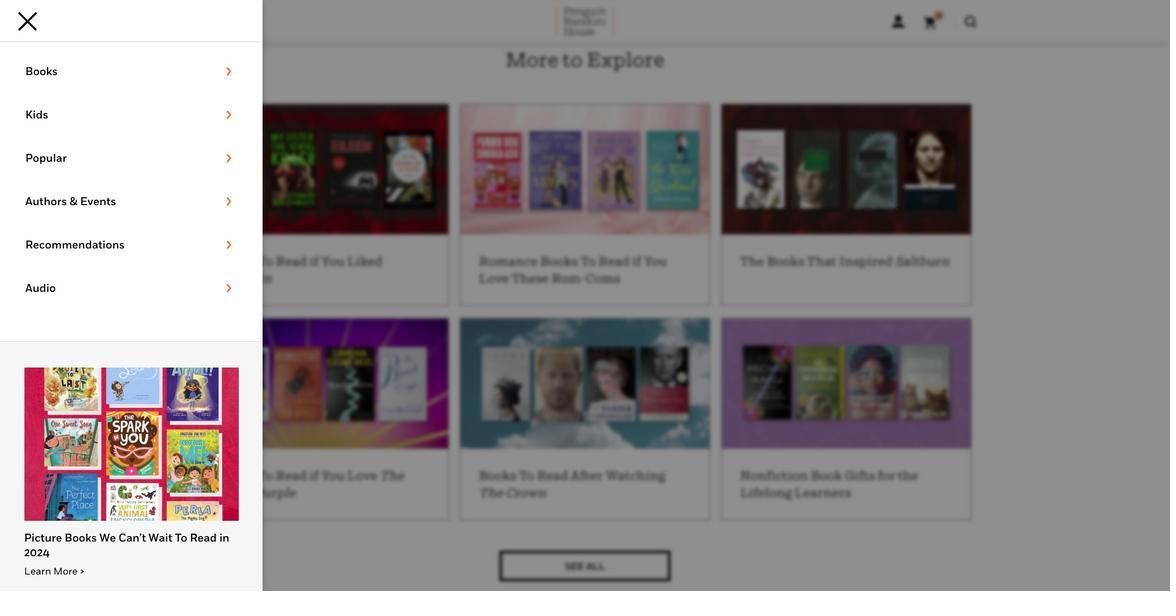 Task type: vqa. For each thing, say whether or not it's contained in the screenshot.
The to the left
yes



Task type: describe. For each thing, give the bounding box(es) containing it.
the inside books to read after watching the crown
[[479, 486, 503, 500]]

liked
[[347, 254, 383, 269]]

sign in image
[[892, 15, 905, 27]]

romance books to read if you love these rom-coms link
[[453, 104, 710, 306]]

penguin random house image
[[557, 7, 614, 35]]

to for books to read if you liked saltburn
[[258, 254, 273, 269]]

the books that inspired saltburn
[[740, 254, 950, 269]]

rom-
[[551, 271, 586, 286]]

love inside the romance books to read if you love these rom-coms
[[479, 271, 509, 286]]

see all
[[565, 560, 605, 572]]

kids button
[[26, 86, 238, 129]]

read for the
[[537, 469, 568, 483]]

to inside the romance books to read if you love these rom-coms
[[581, 254, 596, 269]]

0 vertical spatial more
[[505, 48, 559, 71]]

nonfiction book gifts for the lifelong learners
[[740, 469, 919, 500]]

0 vertical spatial saltburn
[[895, 254, 950, 269]]

learners
[[795, 486, 851, 500]]

wait
[[149, 531, 173, 544]]

inspired
[[839, 254, 893, 269]]

picture books we can't wait to read in 2024 image
[[24, 368, 239, 521]]

lifelong
[[740, 486, 792, 500]]

authors
[[26, 195, 67, 208]]

these
[[512, 271, 549, 286]]

recommendations button
[[26, 216, 238, 259]]

see all button
[[500, 551, 671, 582]]

events
[[80, 195, 116, 208]]

explore
[[587, 48, 665, 71]]

learn
[[24, 565, 51, 577]]

watching
[[605, 469, 665, 483]]

purple
[[253, 486, 296, 500]]

read inside the romance books to read if you love these rom-coms
[[598, 254, 630, 269]]

coms
[[586, 271, 620, 286]]

to inside picture books we can't wait to read in 2024 learn more >
[[175, 531, 188, 544]]

after
[[571, 469, 603, 483]]

if for liked
[[309, 254, 319, 269]]

books to read if you liked saltburn
[[218, 254, 383, 286]]

romance
[[479, 254, 538, 269]]

for
[[878, 469, 896, 483]]

audio button
[[26, 259, 238, 341]]

popular
[[26, 151, 67, 164]]

authors & events
[[26, 195, 116, 208]]

kids
[[26, 108, 49, 121]]

1 vertical spatial love
[[347, 469, 377, 483]]

books inside books to read if you liked saltburn
[[218, 254, 255, 269]]

crown
[[506, 486, 547, 500]]

gifts
[[845, 469, 875, 483]]

the for the books that inspired saltburn
[[740, 254, 765, 269]]

search image
[[965, 16, 977, 27]]

picture
[[24, 531, 62, 544]]

read for love
[[276, 469, 307, 483]]



Task type: locate. For each thing, give the bounding box(es) containing it.
books inside popup button
[[26, 65, 58, 78]]

0 horizontal spatial the
[[380, 469, 404, 483]]

nonfiction book gifts for the lifelong learners link
[[715, 318, 972, 521]]

romance books to read if you love these rom-coms
[[479, 254, 667, 286]]

2024
[[24, 546, 50, 559]]

1 vertical spatial the
[[380, 469, 404, 483]]

books button
[[26, 42, 238, 86]]

see all link
[[199, 551, 972, 582]]

books
[[26, 65, 58, 78], [218, 254, 255, 269], [540, 254, 578, 269], [767, 254, 805, 269], [218, 469, 255, 483], [479, 469, 517, 483], [65, 531, 97, 544]]

if
[[309, 254, 319, 269], [632, 254, 641, 269], [309, 469, 319, 483]]

the inside the color purple
[[380, 469, 404, 483]]

picture books we can't wait to read in 2024 learn more >
[[24, 531, 230, 577]]

books inside picture books we can't wait to read in 2024 learn more >
[[65, 531, 97, 544]]

0 horizontal spatial more
[[54, 565, 78, 577]]

>
[[80, 565, 85, 577]]

popular button
[[26, 129, 238, 172]]

0 horizontal spatial love
[[347, 469, 377, 483]]

in
[[220, 531, 230, 544]]

1 horizontal spatial the
[[479, 486, 503, 500]]

0 horizontal spatial saltburn
[[218, 271, 272, 286]]

to
[[258, 254, 273, 269], [581, 254, 596, 269], [258, 469, 273, 483], [519, 469, 535, 483], [175, 531, 188, 544]]

read
[[276, 254, 307, 269], [598, 254, 630, 269], [276, 469, 307, 483], [537, 469, 568, 483], [190, 531, 217, 544]]

recommendations
[[26, 238, 125, 251]]

you inside the romance books to read if you love these rom-coms
[[644, 254, 667, 269]]

if inside the romance books to read if you love these rom-coms
[[632, 254, 641, 269]]

read inside books to read if you liked saltburn
[[276, 254, 307, 269]]

love
[[479, 271, 509, 286], [347, 469, 377, 483]]

can't
[[119, 531, 146, 544]]

0 vertical spatial love
[[479, 271, 509, 286]]

see
[[565, 560, 584, 572]]

1 horizontal spatial saltburn
[[895, 254, 950, 269]]

the
[[740, 254, 765, 269], [380, 469, 404, 483], [479, 486, 503, 500]]

more to explore
[[505, 48, 665, 71]]

to inside books to read after watching the crown
[[519, 469, 535, 483]]

books inside the romance books to read if you love these rom-coms
[[540, 254, 578, 269]]

1 vertical spatial more
[[54, 565, 78, 577]]

the for the color purple
[[380, 469, 404, 483]]

saltburn inside books to read if you liked saltburn
[[218, 271, 272, 286]]

1 horizontal spatial love
[[479, 271, 509, 286]]

all
[[587, 560, 605, 572]]

books inside books to read after watching the crown
[[479, 469, 517, 483]]

if inside books to read if you liked saltburn
[[309, 254, 319, 269]]

read for liked
[[276, 254, 307, 269]]

1 vertical spatial saltburn
[[218, 271, 272, 286]]

2 horizontal spatial the
[[740, 254, 765, 269]]

that
[[807, 254, 837, 269]]

read inside books to read after watching the crown
[[537, 469, 568, 483]]

to for books to read after watching the crown
[[519, 469, 535, 483]]

to for books to read if you love
[[258, 469, 273, 483]]

books to read if you love
[[218, 469, 380, 483]]

more inside picture books we can't wait to read in 2024 learn more >
[[54, 565, 78, 577]]

you for love
[[321, 469, 345, 483]]

authors & events button
[[26, 172, 238, 216]]

you for liked
[[321, 254, 345, 269]]

more left >
[[54, 565, 78, 577]]

audio
[[26, 282, 56, 294]]

nonfiction
[[740, 469, 808, 483]]

books to read after watching the crown
[[479, 469, 665, 500]]

to inside books to read if you liked saltburn
[[258, 254, 273, 269]]

to
[[563, 48, 583, 71]]

book
[[811, 469, 843, 483]]

&
[[70, 195, 78, 208]]

you
[[321, 254, 345, 269], [644, 254, 667, 269], [321, 469, 345, 483]]

if for love
[[309, 469, 319, 483]]

saltburn
[[895, 254, 950, 269], [218, 271, 272, 286]]

more left to
[[505, 48, 559, 71]]

the color purple
[[218, 469, 404, 500]]

the
[[898, 469, 919, 483]]

more
[[505, 48, 559, 71], [54, 565, 78, 577]]

read inside picture books we can't wait to read in 2024 learn more >
[[190, 531, 217, 544]]

2 vertical spatial the
[[479, 486, 503, 500]]

we
[[100, 531, 116, 544]]

1 horizontal spatial more
[[505, 48, 559, 71]]

shopping cart image
[[924, 10, 945, 29]]

you inside books to read if you liked saltburn
[[321, 254, 345, 269]]

color
[[218, 486, 251, 500]]

0 vertical spatial the
[[740, 254, 765, 269]]



